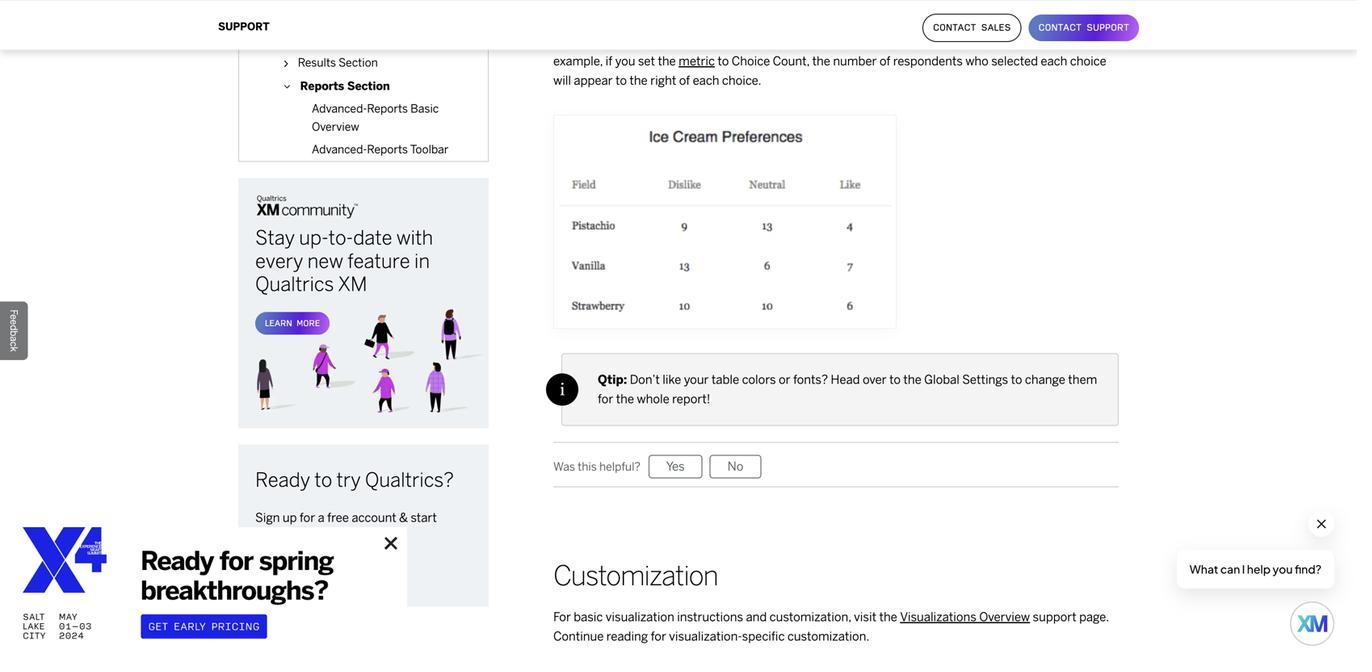 Task type: vqa. For each thing, say whether or not it's contained in the screenshot.
language image
no



Task type: describe. For each thing, give the bounding box(es) containing it.
instructions
[[677, 610, 743, 625]]

contact for contact sales
[[1038, 23, 1082, 33]]

sign up for a free account & start creating surveys today.
[[255, 511, 437, 545]]

started
[[286, 569, 324, 579]]

right
[[650, 73, 676, 88]]

visualization-
[[669, 630, 742, 644]]

set
[[638, 54, 655, 69]]

learn
[[265, 319, 292, 328]]

data
[[577, 15, 603, 30]]

number
[[833, 54, 877, 69]]

0 horizontal spatial basic
[[574, 610, 603, 625]]

new
[[307, 249, 343, 273]]

choice
[[1070, 54, 1106, 69]]

given
[[1070, 15, 1099, 30]]

the data table visualization allows you to view basic information about a selected metric for a given data source. by default, it displays the name of each answer option and the metric for each option. for example, if you set the
[[553, 15, 1112, 69]]

whole
[[637, 392, 670, 407]]

the right count,
[[812, 54, 830, 69]]

if
[[606, 54, 613, 69]]

reports for advanced-reports toolbar
[[367, 143, 408, 156]]

section for reports section
[[347, 79, 390, 93]]

for inside 'the data table visualization allows you to view basic information about a selected metric for a given data source. by default, it displays the name of each answer option and the metric for each option. for example, if you set the'
[[1094, 35, 1112, 49]]

table
[[606, 15, 635, 30]]

option.
[[1053, 35, 1091, 49]]

advanced-reports toolbar link
[[239, 139, 488, 162]]

advanced-reports basic overview
[[312, 102, 439, 134]]

yes
[[666, 460, 685, 474]]

contact for support
[[933, 23, 976, 33]]

try
[[336, 468, 361, 492]]

0 horizontal spatial support
[[218, 20, 270, 34]]

this
[[578, 461, 597, 474]]

metric link
[[679, 54, 715, 69]]

stay up-to-date with every new feature in qualtrics xm
[[255, 226, 433, 297]]

in
[[414, 249, 430, 273]]

who
[[966, 54, 989, 69]]

fonts?
[[793, 373, 828, 388]]

learn more
[[265, 319, 320, 328]]

ready to try qualtrics?
[[255, 468, 454, 492]]

sales
[[981, 23, 1011, 33]]

reading
[[607, 630, 648, 644]]

the right visit
[[879, 610, 897, 625]]

basic
[[410, 102, 439, 115]]

choice
[[732, 54, 770, 69]]

data
[[553, 35, 578, 49]]

0 horizontal spatial you
[[615, 54, 635, 69]]

today.
[[349, 530, 383, 545]]

the down contact sales
[[946, 35, 964, 49]]

head
[[831, 373, 860, 388]]

each down metric link
[[693, 73, 719, 88]]

up-
[[299, 226, 329, 250]]

advanced- for advanced-reports basic overview
[[312, 102, 367, 115]]

for basic visualization instructions and customization, visit the visualizations overview
[[553, 610, 1030, 625]]

more
[[297, 319, 320, 328]]

to left try
[[314, 468, 332, 492]]

for inside support page. continue reading for visualization-specific customization.
[[651, 630, 666, 644]]

up
[[283, 511, 297, 525]]

visit
[[854, 610, 877, 625]]

the up 'right'
[[658, 54, 676, 69]]

the down set
[[630, 73, 648, 88]]

&
[[399, 511, 408, 525]]

visualizations overview link
[[900, 610, 1030, 625]]

feature
[[348, 249, 410, 273]]

customization
[[553, 560, 718, 593]]

them
[[1068, 373, 1097, 388]]

change
[[1025, 373, 1065, 388]]

0 horizontal spatial and
[[746, 610, 767, 625]]

support
[[1033, 610, 1077, 625]]

results
[[298, 56, 336, 70]]

name
[[764, 35, 795, 49]]

0 vertical spatial you
[[746, 15, 766, 30]]

view
[[783, 15, 808, 30]]

every
[[255, 249, 303, 273]]

with
[[396, 226, 433, 250]]

to left change
[[1011, 373, 1022, 388]]

advanced-reports toolbar
[[312, 143, 449, 156]]

get started link
[[255, 563, 334, 586]]

by
[[624, 35, 638, 49]]

count,
[[773, 54, 810, 69]]

2 horizontal spatial metric
[[1003, 15, 1040, 30]]

contact sales link
[[923, 14, 1022, 42]]

page.
[[1079, 610, 1109, 625]]

1 vertical spatial for
[[553, 610, 571, 625]]

customization.
[[788, 630, 870, 644]]

selected inside to choice count, the number of respondents who selected each choice will appear to the right of each choice.
[[991, 54, 1038, 69]]

contact support
[[1038, 23, 1129, 33]]

choice.
[[722, 73, 761, 88]]

and inside 'the data table visualization allows you to view basic information about a selected metric for a given data source. by default, it displays the name of each answer option and the metric for each option. for example, if you set the'
[[922, 35, 943, 49]]

visualizations
[[900, 610, 977, 625]]

colors
[[742, 373, 776, 388]]

over
[[863, 373, 887, 388]]

will
[[553, 73, 571, 88]]

stay
[[255, 226, 295, 250]]

advanced-reports basic overview link
[[239, 98, 488, 139]]

the
[[553, 15, 574, 30]]

1 vertical spatial metric
[[966, 35, 1003, 49]]

settings
[[962, 373, 1008, 388]]



Task type: locate. For each thing, give the bounding box(es) containing it.
xm
[[338, 272, 367, 297]]

1 vertical spatial of
[[880, 54, 890, 69]]

basic inside 'the data table visualization allows you to view basic information about a selected metric for a given data source. by default, it displays the name of each answer option and the metric for each option. for example, if you set the'
[[810, 15, 840, 30]]

0 vertical spatial visualization
[[638, 15, 706, 30]]

qualtrics
[[255, 272, 334, 297]]

1 vertical spatial advanced-
[[312, 143, 367, 156]]

overview left support on the bottom of the page
[[979, 610, 1030, 625]]

reports inside advanced-reports basic overview
[[367, 102, 408, 115]]

option
[[884, 35, 919, 49]]

the inside don't like your table colors or fonts? head over to the global settings to change them for the whole report!
[[616, 392, 634, 407]]

2 vertical spatial of
[[679, 73, 690, 88]]

a right about
[[945, 15, 951, 30]]

continue
[[553, 630, 604, 644]]

overview
[[312, 120, 359, 134], [979, 610, 1030, 625]]

the up choice
[[743, 35, 761, 49]]

answer
[[841, 35, 881, 49]]

each down "option."
[[1041, 54, 1067, 69]]

metric
[[1003, 15, 1040, 30], [966, 35, 1003, 49], [679, 54, 715, 69]]

for down qtip:
[[598, 392, 613, 407]]

the
[[743, 35, 761, 49], [946, 35, 964, 49], [658, 54, 676, 69], [812, 54, 830, 69], [630, 73, 648, 88], [616, 392, 634, 407], [879, 610, 897, 625]]

selected right who
[[991, 54, 1038, 69]]

2 advanced- from the top
[[312, 143, 367, 156]]

sign
[[255, 511, 280, 525]]

default,
[[641, 35, 682, 49]]

it
[[685, 35, 692, 49]]

helpful?
[[599, 461, 641, 474]]

section up reports section "dropdown button"
[[339, 56, 378, 70]]

surveys
[[303, 530, 346, 545]]

report!
[[672, 392, 710, 407]]

for inside sign up for a free account & start creating surveys today.
[[300, 511, 315, 525]]

0 vertical spatial overview
[[312, 120, 359, 134]]

0 vertical spatial metric
[[1003, 15, 1040, 30]]

results section
[[298, 56, 378, 70]]

1 contact from the left
[[933, 23, 976, 33]]

qualtrics?
[[365, 468, 454, 492]]

customization,
[[770, 610, 851, 625]]

for up "option."
[[1042, 15, 1058, 30]]

2 vertical spatial metric
[[679, 54, 715, 69]]

for right "reading"
[[651, 630, 666, 644]]

1 vertical spatial and
[[746, 610, 767, 625]]

of inside 'the data table visualization allows you to view basic information about a selected metric for a given data source. by default, it displays the name of each answer option and the metric for each option. for example, if you set the'
[[798, 35, 809, 49]]

reports section button
[[239, 75, 488, 98]]

support
[[218, 20, 270, 34], [1087, 23, 1129, 33]]

visualization up default,
[[638, 15, 706, 30]]

0 horizontal spatial of
[[679, 73, 690, 88]]

1 horizontal spatial for
[[1094, 35, 1112, 49]]

section inside reports section "dropdown button"
[[347, 79, 390, 93]]

of down option
[[880, 54, 890, 69]]

to down displays on the top of page
[[718, 54, 729, 69]]

the global
[[903, 373, 960, 388]]

contact up "option."
[[1038, 23, 1082, 33]]

to up name
[[769, 15, 780, 30]]

0 horizontal spatial overview
[[312, 120, 359, 134]]

source.
[[581, 35, 621, 49]]

reports
[[300, 79, 344, 93], [367, 102, 408, 115], [367, 143, 408, 156]]

was
[[553, 461, 575, 474]]

0 vertical spatial and
[[922, 35, 943, 49]]

you right if
[[615, 54, 635, 69]]

0 vertical spatial reports
[[300, 79, 344, 93]]

1 horizontal spatial and
[[922, 35, 943, 49]]

was this helpful?
[[553, 461, 641, 474]]

each
[[812, 35, 838, 49], [1024, 35, 1050, 49], [1041, 54, 1067, 69], [693, 73, 719, 88]]

learn more link
[[255, 312, 330, 335]]

0 horizontal spatial metric
[[679, 54, 715, 69]]

1 horizontal spatial support
[[1087, 23, 1129, 33]]

each left "option."
[[1024, 35, 1050, 49]]

your
[[684, 373, 709, 388]]

specific
[[742, 630, 785, 644]]

0 vertical spatial of
[[798, 35, 809, 49]]

about
[[910, 15, 942, 30]]

support page. continue reading for visualization-specific customization.
[[553, 610, 1109, 644]]

0 vertical spatial advanced-
[[312, 102, 367, 115]]

1 horizontal spatial of
[[798, 35, 809, 49]]

0 horizontal spatial for
[[553, 610, 571, 625]]

2 horizontal spatial a
[[1061, 15, 1067, 30]]

table
[[712, 373, 739, 388]]

advanced- inside advanced-reports basic overview
[[312, 102, 367, 115]]

contact sales
[[933, 23, 1011, 33]]

0 horizontal spatial contact
[[933, 23, 976, 33]]

information
[[842, 15, 907, 30]]

and
[[922, 35, 943, 49], [746, 610, 767, 625]]

selected
[[954, 15, 1001, 30], [991, 54, 1038, 69]]

section for results section
[[339, 56, 378, 70]]

you right allows
[[746, 15, 766, 30]]

1 horizontal spatial basic
[[810, 15, 840, 30]]

1 horizontal spatial you
[[746, 15, 766, 30]]

qtip:
[[598, 372, 627, 388]]

1 vertical spatial you
[[615, 54, 635, 69]]

basic up continue
[[574, 610, 603, 625]]

2 horizontal spatial of
[[880, 54, 890, 69]]

to
[[769, 15, 780, 30], [718, 54, 729, 69], [616, 73, 627, 88], [889, 373, 901, 388], [1011, 373, 1022, 388], [314, 468, 332, 492]]

for up continue
[[553, 610, 571, 625]]

for right up
[[300, 511, 315, 525]]

2 contact from the left
[[1038, 23, 1082, 33]]

1 vertical spatial reports
[[367, 102, 408, 115]]

1 horizontal spatial a
[[945, 15, 951, 30]]

of down view
[[798, 35, 809, 49]]

for
[[1042, 15, 1058, 30], [1005, 35, 1021, 49], [598, 392, 613, 407], [300, 511, 315, 525], [651, 630, 666, 644]]

for
[[1094, 35, 1112, 49], [553, 610, 571, 625]]

reports for advanced-reports basic overview
[[367, 102, 408, 115]]

or
[[779, 373, 791, 388]]

ready
[[255, 468, 310, 492]]

contact support link
[[1029, 15, 1139, 41]]

get started
[[265, 569, 324, 579]]

1 horizontal spatial contact
[[1038, 23, 1082, 33]]

a inside sign up for a free account & start creating surveys today.
[[318, 511, 325, 525]]

to choice count, the number of respondents who selected each choice will appear to the right of each choice.
[[553, 54, 1106, 88]]

ice cream preferences table with a column for field (ice cream type), dislike, neutral, and like image
[[553, 115, 897, 329]]

1 vertical spatial visualization
[[606, 610, 674, 625]]

no button
[[710, 455, 761, 479]]

get
[[265, 569, 281, 579]]

don't
[[630, 373, 660, 388]]

size 2 image
[[284, 60, 289, 67]]

advanced- down reports section
[[312, 102, 367, 115]]

visualization inside 'the data table visualization allows you to view basic information about a selected metric for a given data source. by default, it displays the name of each answer option and the metric for each option. for example, if you set the'
[[638, 15, 706, 30]]

no
[[728, 460, 744, 474]]

a left given
[[1061, 15, 1067, 30]]

for inside don't like your table colors or fonts? head over to the global settings to change them for the whole report!
[[598, 392, 613, 407]]

0 vertical spatial selected
[[954, 15, 1001, 30]]

selected inside 'the data table visualization allows you to view basic information about a selected metric for a given data source. by default, it displays the name of each answer option and the metric for each option. for example, if you set the'
[[954, 15, 1001, 30]]

0 vertical spatial basic
[[810, 15, 840, 30]]

contact up who
[[933, 23, 976, 33]]

for down contact support
[[1094, 35, 1112, 49]]

1 horizontal spatial metric
[[966, 35, 1003, 49]]

date
[[353, 226, 392, 250]]

to inside 'the data table visualization allows you to view basic information about a selected metric for a given data source. by default, it displays the name of each answer option and the metric for each option. for example, if you set the'
[[769, 15, 780, 30]]

section inside the results section dropdown button
[[339, 56, 378, 70]]

0 horizontal spatial a
[[318, 511, 325, 525]]

size 1 image
[[284, 85, 291, 89]]

toolbar
[[410, 143, 449, 156]]

1 vertical spatial selected
[[991, 54, 1038, 69]]

advanced- down advanced-reports basic overview link
[[312, 143, 367, 156]]

section
[[339, 56, 378, 70], [347, 79, 390, 93]]

and up specific
[[746, 610, 767, 625]]

reports inside "dropdown button"
[[300, 79, 344, 93]]

reports down results at top
[[300, 79, 344, 93]]

reports down reports section "dropdown button"
[[367, 102, 408, 115]]

reports down advanced-reports basic overview
[[367, 143, 408, 156]]

and up respondents
[[922, 35, 943, 49]]

each up to choice count, the number of respondents who selected each choice will appear to the right of each choice. at the top of the page
[[812, 35, 838, 49]]

basic right view
[[810, 15, 840, 30]]

respondents
[[893, 54, 963, 69]]

of right 'right'
[[679, 73, 690, 88]]

example,
[[553, 54, 603, 69]]

to right appear
[[616, 73, 627, 88]]

for down sales
[[1005, 35, 1021, 49]]

account
[[352, 511, 396, 525]]

like
[[663, 373, 681, 388]]

0 vertical spatial for
[[1094, 35, 1112, 49]]

1 vertical spatial overview
[[979, 610, 1030, 625]]

of
[[798, 35, 809, 49], [880, 54, 890, 69], [679, 73, 690, 88]]

creating
[[255, 530, 300, 545]]

overview up advanced-reports toolbar link
[[312, 120, 359, 134]]

advanced-
[[312, 102, 367, 115], [312, 143, 367, 156]]

a left free
[[318, 511, 325, 525]]

1 vertical spatial basic
[[574, 610, 603, 625]]

overview inside advanced-reports basic overview
[[312, 120, 359, 134]]

to right over
[[889, 373, 901, 388]]

displays
[[695, 35, 740, 49]]

results section button
[[239, 52, 488, 75]]

section down the results section dropdown button
[[347, 79, 390, 93]]

advanced- for advanced-reports toolbar
[[312, 143, 367, 156]]

selected up who
[[954, 15, 1001, 30]]

basic
[[810, 15, 840, 30], [574, 610, 603, 625]]

0 vertical spatial section
[[339, 56, 378, 70]]

support link
[[218, 17, 279, 36]]

the down qtip:
[[616, 392, 634, 407]]

1 advanced- from the top
[[312, 102, 367, 115]]

visualization up "reading"
[[606, 610, 674, 625]]

1 vertical spatial section
[[347, 79, 390, 93]]

2 vertical spatial reports
[[367, 143, 408, 156]]

1 horizontal spatial overview
[[979, 610, 1030, 625]]



